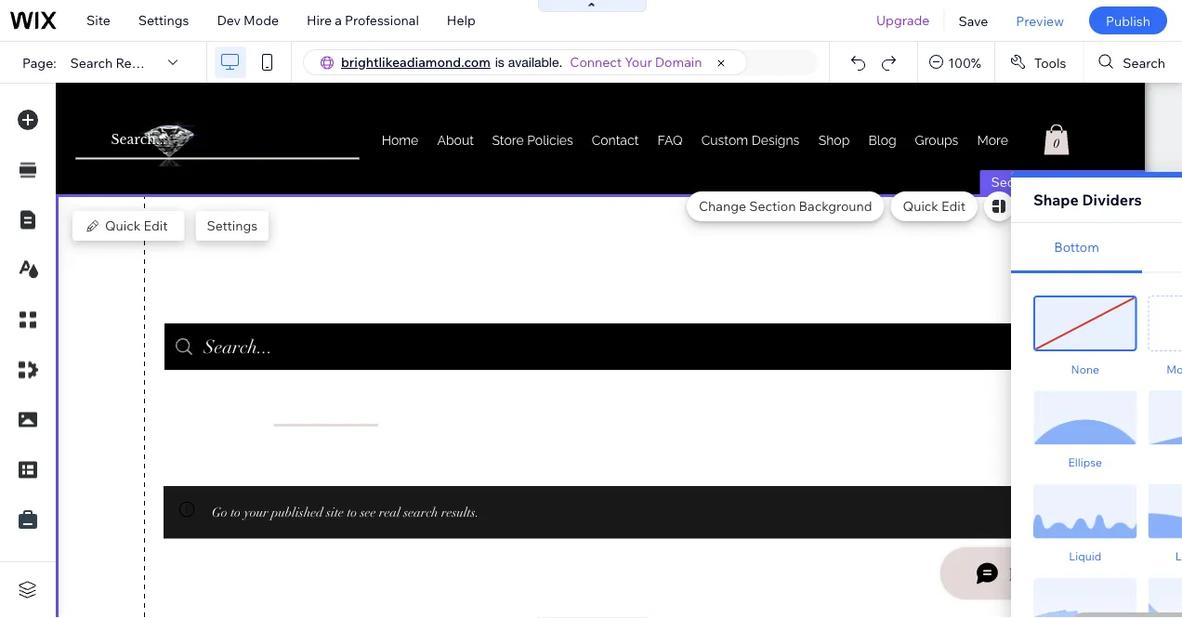 Task type: describe. For each thing, give the bounding box(es) containing it.
save button
[[945, 0, 1002, 41]]

mo
[[1167, 362, 1182, 376]]

100% button
[[919, 42, 995, 83]]

1 horizontal spatial quick edit
[[903, 198, 966, 214]]

1 vertical spatial quick edit
[[105, 218, 168, 234]]

bottom
[[1054, 238, 1099, 255]]

0 horizontal spatial edit
[[144, 218, 168, 234]]

0 horizontal spatial quick
[[105, 218, 141, 234]]

none
[[1071, 362, 1100, 376]]

1 horizontal spatial search
[[1044, 174, 1087, 190]]

site
[[86, 12, 110, 28]]

available.
[[508, 54, 563, 70]]

change
[[699, 198, 746, 214]]

liquid
[[1069, 549, 1102, 563]]

preview button
[[1002, 0, 1078, 41]]

your
[[625, 54, 652, 70]]

help
[[447, 12, 476, 28]]

1 horizontal spatial results
[[1089, 174, 1134, 190]]

professional
[[345, 12, 419, 28]]

search for search
[[1123, 54, 1166, 70]]

section
[[749, 198, 796, 214]]

section:
[[991, 174, 1041, 190]]

connect
[[570, 54, 622, 70]]

dev
[[217, 12, 241, 28]]



Task type: locate. For each thing, give the bounding box(es) containing it.
search
[[70, 54, 113, 70], [1123, 54, 1166, 70], [1044, 174, 1087, 190]]

shape dividers
[[1034, 191, 1142, 209]]

dev mode
[[217, 12, 279, 28]]

0 vertical spatial edit
[[942, 198, 966, 214]]

0 horizontal spatial settings
[[138, 12, 189, 28]]

search down publish button
[[1123, 54, 1166, 70]]

is available. connect your domain
[[495, 54, 702, 70]]

0 vertical spatial quick edit
[[903, 198, 966, 214]]

0 vertical spatial results
[[116, 54, 160, 70]]

0 horizontal spatial search
[[70, 54, 113, 70]]

ellipse
[[1069, 455, 1102, 469]]

search for search results
[[70, 54, 113, 70]]

is
[[495, 54, 505, 70]]

preview
[[1016, 12, 1064, 29]]

0 horizontal spatial quick edit
[[105, 218, 168, 234]]

dividers
[[1082, 191, 1142, 209]]

results
[[116, 54, 160, 70], [1089, 174, 1134, 190]]

1 vertical spatial edit
[[144, 218, 168, 234]]

search down site
[[70, 54, 113, 70]]

background
[[799, 198, 872, 214]]

0 vertical spatial settings
[[138, 12, 189, 28]]

1 horizontal spatial quick
[[903, 198, 939, 214]]

settings
[[138, 12, 189, 28], [207, 218, 258, 234]]

change section background
[[699, 198, 872, 214]]

a
[[335, 12, 342, 28]]

brightlikeadiamond.com
[[341, 54, 491, 70]]

search button
[[1084, 42, 1182, 83]]

search up shape
[[1044, 174, 1087, 190]]

0 vertical spatial quick
[[903, 198, 939, 214]]

1 horizontal spatial edit
[[942, 198, 966, 214]]

mode
[[244, 12, 279, 28]]

0 horizontal spatial results
[[116, 54, 160, 70]]

search inside search button
[[1123, 54, 1166, 70]]

domain
[[655, 54, 702, 70]]

tools
[[1035, 54, 1067, 70]]

publish
[[1106, 12, 1151, 29]]

1 vertical spatial settings
[[207, 218, 258, 234]]

tools button
[[995, 42, 1083, 83]]

settings for shape dividers
[[207, 218, 258, 234]]

le
[[1176, 549, 1182, 563]]

hire
[[307, 12, 332, 28]]

section: search results
[[991, 174, 1134, 190]]

shape
[[1034, 191, 1079, 209]]

search results
[[70, 54, 160, 70]]

quick
[[903, 198, 939, 214], [105, 218, 141, 234]]

100%
[[948, 54, 982, 70]]

edit
[[942, 198, 966, 214], [144, 218, 168, 234]]

1 vertical spatial results
[[1089, 174, 1134, 190]]

1 vertical spatial quick
[[105, 218, 141, 234]]

settings for upgrade
[[138, 12, 189, 28]]

hire a professional
[[307, 12, 419, 28]]

save
[[959, 12, 988, 29]]

2 horizontal spatial search
[[1123, 54, 1166, 70]]

upgrade
[[877, 12, 930, 28]]

quick edit
[[903, 198, 966, 214], [105, 218, 168, 234]]

publish button
[[1089, 7, 1168, 34]]

1 horizontal spatial settings
[[207, 218, 258, 234]]



Task type: vqa. For each thing, say whether or not it's contained in the screenshot.
Dev
yes



